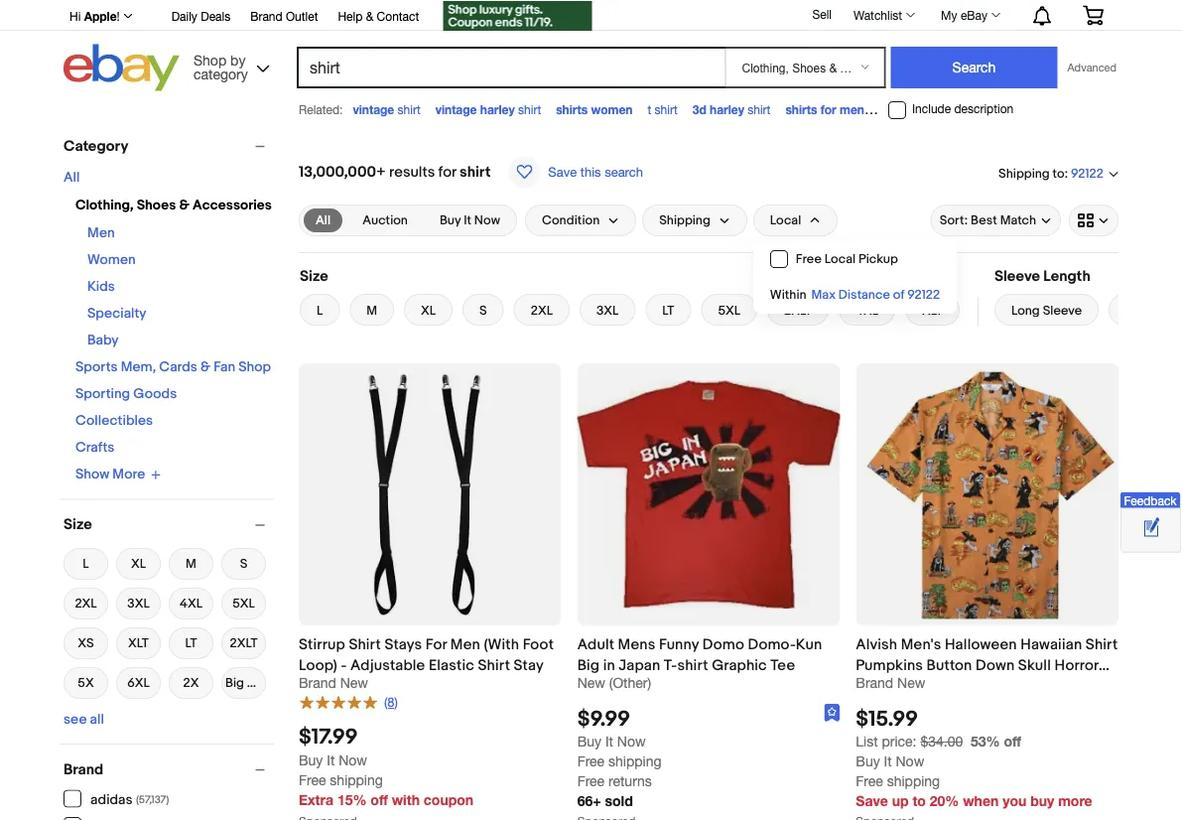 Task type: vqa. For each thing, say whether or not it's contained in the screenshot.
the top 'ALL' link
yes



Task type: locate. For each thing, give the bounding box(es) containing it.
save left this
[[549, 164, 577, 179]]

0 horizontal spatial 3d
[[693, 102, 707, 116]]

Search for anything text field
[[300, 49, 722, 86]]

0 horizontal spatial s
[[240, 556, 248, 572]]

1 horizontal spatial 2xl
[[531, 303, 553, 318]]

s inside main content
[[480, 303, 487, 318]]

0 horizontal spatial shop
[[194, 52, 227, 68]]

& inside sports mem, cards & fan shop sporting goods collectibles crafts
[[201, 359, 211, 376]]

loop)
[[299, 657, 338, 675]]

1 vertical spatial local
[[825, 252, 856, 267]]

1 horizontal spatial xlt
[[923, 303, 943, 318]]

vintage down search for anything text box on the top of page
[[436, 102, 477, 116]]

0 vertical spatial off
[[1005, 733, 1022, 750]]

xl down size dropdown button
[[131, 556, 146, 572]]

0 vertical spatial xlt
[[923, 303, 943, 318]]

shirt right t
[[655, 102, 678, 116]]

xlt down the within max distance of 92122 on the right
[[923, 303, 943, 318]]

save
[[549, 164, 577, 179], [856, 793, 889, 809]]

collectibles link
[[75, 413, 153, 430]]

0 horizontal spatial size
[[64, 516, 92, 534]]

2 horizontal spatial new
[[898, 675, 926, 691]]

2xlt link left distance
[[768, 294, 829, 326]]

shop right fan
[[239, 359, 271, 376]]

buy down $9.99
[[578, 733, 602, 750]]

1 horizontal spatial s link
[[463, 294, 504, 326]]

harley
[[481, 102, 515, 116], [710, 102, 745, 116]]

0 vertical spatial save
[[549, 164, 577, 179]]

it inside $17.99 buy it now free shipping extra 15% off with coupon
[[327, 752, 335, 768]]

3d emblem shirt
[[880, 102, 969, 116]]

0 horizontal spatial xlt
[[128, 636, 149, 651]]

1 horizontal spatial xl link
[[404, 294, 453, 326]]

lt link
[[646, 294, 692, 326], [169, 626, 214, 661]]

big
[[578, 657, 600, 675], [225, 675, 244, 691]]

you
[[1003, 793, 1027, 809]]

0 vertical spatial shipping
[[999, 166, 1051, 181]]

1 horizontal spatial off
[[1005, 733, 1022, 750]]

save left 'up' in the bottom right of the page
[[856, 793, 889, 809]]

2xlt link up big 2x
[[221, 626, 266, 661]]

1 vertical spatial l link
[[64, 546, 108, 582]]

shipping inside $17.99 buy it now free shipping extra 15% off with coupon
[[330, 772, 383, 788]]

big left in
[[578, 657, 600, 675]]

92122
[[1072, 166, 1104, 182], [908, 287, 941, 303]]

for left men
[[821, 102, 837, 116]]

free local pickup link
[[755, 241, 957, 277]]

3xl
[[597, 303, 619, 318], [127, 596, 150, 611]]

4xl link right max
[[839, 294, 896, 326]]

shipping for shipping
[[660, 213, 711, 228]]

stirrup shirt stays for men (with foot loop) - adjustable elastic shirt stay heading
[[299, 636, 554, 675]]

men
[[840, 102, 865, 116]]

size down all text field
[[300, 267, 329, 285]]

15%
[[338, 792, 367, 808]]

kids link
[[87, 279, 115, 295]]

1 vertical spatial to
[[913, 793, 927, 809]]

2x right 2x link
[[247, 675, 263, 691]]

brand down alvish
[[856, 675, 894, 691]]

now inside $15.99 list price: $34.00 53% off buy it now free shipping save up to 20% when you buy more
[[896, 753, 925, 770]]

s link down size dropdown button
[[221, 546, 266, 582]]

buy right auction link
[[440, 213, 461, 228]]

m down auction
[[367, 303, 377, 318]]

0 horizontal spatial 2xlt link
[[221, 626, 266, 661]]

shirts for men
[[786, 102, 865, 116]]

xlt inside main content
[[923, 303, 943, 318]]

adult mens funny domo domo-kun big in japan t-shirt graphic tee image
[[578, 381, 841, 609]]

condition
[[542, 213, 600, 228]]

0 horizontal spatial 3xl link
[[116, 586, 161, 622]]

off inside $17.99 buy it now free shipping extra 15% off with coupon
[[371, 792, 388, 808]]

& right help at top
[[366, 9, 374, 23]]

show
[[75, 466, 109, 483]]

& right shoes at the top of the page
[[179, 197, 190, 214]]

account navigation
[[59, 0, 1119, 33]]

now down price:
[[896, 753, 925, 770]]

92122 right "of"
[[908, 287, 941, 303]]

stirrup shirt stays for men (with foot loop) - adjustable elastic shirt stay link
[[299, 634, 562, 675]]

harley for 3d
[[710, 102, 745, 116]]

l link down all text field
[[300, 294, 340, 326]]

2xlt up big 2x
[[230, 636, 258, 651]]

3d left emblem
[[880, 102, 894, 116]]

1 horizontal spatial new
[[578, 675, 606, 691]]

size down show on the bottom of page
[[64, 516, 92, 534]]

0 horizontal spatial off
[[371, 792, 388, 808]]

it down price:
[[885, 753, 892, 770]]

$17.99
[[299, 725, 358, 751]]

alvish men's halloween hawaiian shirt pumpkins button down skull horror shirts image
[[859, 364, 1117, 626]]

brand inside account navigation
[[250, 9, 283, 23]]

0 vertical spatial l
[[317, 303, 323, 318]]

1 horizontal spatial shipping
[[609, 753, 662, 770]]

2xlt down within
[[785, 303, 812, 318]]

shirt up horror
[[1086, 636, 1119, 654]]

0 horizontal spatial shipping
[[330, 772, 383, 788]]

shop by category
[[194, 52, 248, 82]]

1 horizontal spatial &
[[201, 359, 211, 376]]

1 vertical spatial s
[[240, 556, 248, 572]]

1 harley from the left
[[481, 102, 515, 116]]

0 horizontal spatial 2x
[[183, 675, 199, 691]]

1 horizontal spatial lt link
[[646, 294, 692, 326]]

size button
[[64, 516, 274, 534]]

pumpkins
[[856, 657, 924, 675]]

halloween
[[945, 636, 1018, 654]]

buy it now
[[440, 213, 500, 228]]

to up sort: best match dropdown button on the right top of page
[[1053, 166, 1065, 181]]

off right 53%
[[1005, 733, 1022, 750]]

1 vertical spatial m
[[186, 556, 197, 572]]

women
[[591, 102, 633, 116]]

now inside $17.99 buy it now free shipping extra 15% off with coupon
[[339, 752, 367, 768]]

all down 13,000,000
[[316, 213, 331, 228]]

None text field
[[856, 733, 964, 750]]

buy down $17.99
[[299, 752, 323, 768]]

lt inside main content
[[663, 303, 675, 318]]

&
[[366, 9, 374, 23], [179, 197, 190, 214], [201, 359, 211, 376]]

5xl up big 2x
[[233, 596, 255, 611]]

2xl link down condition
[[514, 294, 570, 326]]

1 3d from the left
[[693, 102, 707, 116]]

listing options selector. gallery view selected. image
[[1079, 213, 1110, 228]]

xl
[[421, 303, 436, 318], [131, 556, 146, 572]]

2 new from the left
[[578, 675, 606, 691]]

3 new from the left
[[898, 675, 926, 691]]

5xl down shipping dropdown button on the right top of page
[[719, 303, 741, 318]]

brand up adidas
[[64, 761, 104, 779]]

1 vertical spatial size
[[64, 516, 92, 534]]

to right 'up' in the bottom right of the page
[[913, 793, 927, 809]]

$9.99
[[578, 706, 631, 732]]

new right shirts
[[898, 675, 926, 691]]

mem,
[[121, 359, 156, 376]]

shirt down funny
[[678, 657, 709, 675]]

1 horizontal spatial to
[[1053, 166, 1065, 181]]

$17.99 buy it now free shipping extra 15% off with coupon
[[299, 725, 474, 808]]

0 horizontal spatial for
[[439, 163, 457, 181]]

down
[[976, 657, 1015, 675]]

it right auction
[[464, 213, 472, 228]]

returns
[[609, 773, 652, 789]]

l up xs
[[83, 556, 89, 572]]

1 horizontal spatial all link
[[304, 209, 343, 232]]

save this search
[[549, 164, 644, 179]]

1 horizontal spatial shop
[[239, 359, 271, 376]]

0 horizontal spatial 92122
[[908, 287, 941, 303]]

shipping inside shipping to : 92122
[[999, 166, 1051, 181]]

shirts left men
[[786, 102, 818, 116]]

2x
[[183, 675, 199, 691], [247, 675, 263, 691]]

1 vertical spatial all
[[316, 213, 331, 228]]

new down adult
[[578, 675, 606, 691]]

2 horizontal spatial shirt
[[1086, 636, 1119, 654]]

2xl
[[531, 303, 553, 318], [75, 596, 97, 611]]

now inside buy it now free shipping free returns 66+ sold
[[618, 733, 646, 750]]

shirt up adjustable
[[349, 636, 381, 654]]

1 vertical spatial 4xl
[[180, 596, 203, 611]]

contact
[[377, 9, 419, 23]]

to
[[1053, 166, 1065, 181], [913, 793, 927, 809]]

0 vertical spatial 92122
[[1072, 166, 1104, 182]]

brand inside stirrup shirt stays for men (with foot loop) - adjustable elastic shirt stay brand new
[[299, 675, 337, 691]]

men up the elastic
[[451, 636, 481, 654]]

shirt
[[349, 636, 381, 654], [1086, 636, 1119, 654], [478, 657, 511, 675]]

length
[[1044, 267, 1091, 285]]

see
[[64, 711, 87, 728]]

1 horizontal spatial vintage
[[436, 102, 477, 116]]

men inside men women kids specialty baby
[[87, 225, 115, 242]]

all link down category
[[64, 169, 80, 186]]

sort: best match button
[[931, 205, 1062, 236]]

1 vertical spatial xl
[[131, 556, 146, 572]]

1 2x from the left
[[183, 675, 199, 691]]

0 vertical spatial s
[[480, 303, 487, 318]]

sort:
[[940, 213, 969, 228]]

shirt up the results
[[398, 102, 421, 116]]

new inside adult mens funny domo domo-kun big in japan t-shirt graphic tee new (other)
[[578, 675, 606, 691]]

1 vertical spatial for
[[439, 163, 457, 181]]

shipping inside buy it now free shipping free returns 66+ sold
[[609, 753, 662, 770]]

1 vertical spatial 3xl
[[127, 596, 150, 611]]

3xl up '6xl'
[[127, 596, 150, 611]]

shoes
[[137, 197, 176, 214]]

my ebay
[[942, 8, 988, 22]]

for right the results
[[439, 163, 457, 181]]

2 2x from the left
[[247, 675, 263, 691]]

0 vertical spatial lt
[[663, 303, 675, 318]]

1 horizontal spatial shirts
[[786, 102, 818, 116]]

& left fan
[[201, 359, 211, 376]]

xl link down size dropdown button
[[116, 546, 161, 582]]

it down $9.99
[[606, 733, 614, 750]]

brand for brand
[[64, 761, 104, 779]]

local button
[[754, 205, 838, 236]]

local up free local pickup
[[771, 213, 802, 228]]

watchlist
[[854, 8, 903, 22]]

2 shirts from the left
[[786, 102, 818, 116]]

it inside $15.99 list price: $34.00 53% off buy it now free shipping save up to 20% when you buy more
[[885, 753, 892, 770]]

hi
[[70, 9, 81, 23]]

0 horizontal spatial &
[[179, 197, 190, 214]]

big inside adult mens funny domo domo-kun big in japan t-shirt graphic tee new (other)
[[578, 657, 600, 675]]

vintage for vintage harley shirt
[[436, 102, 477, 116]]

m link down auction
[[350, 294, 394, 326]]

shirt down (with
[[478, 657, 511, 675]]

my
[[942, 8, 958, 22]]

s
[[480, 303, 487, 318], [240, 556, 248, 572]]

1 vintage from the left
[[353, 102, 395, 116]]

by
[[231, 52, 246, 68]]

max
[[812, 287, 836, 303]]

it down $17.99
[[327, 752, 335, 768]]

cards
[[159, 359, 198, 376]]

shipping inside dropdown button
[[660, 213, 711, 228]]

s down buy it now link at left top
[[480, 303, 487, 318]]

shipping up 15%
[[330, 772, 383, 788]]

shipping up 'up' in the bottom right of the page
[[888, 773, 941, 789]]

0 vertical spatial &
[[366, 9, 374, 23]]

1 vertical spatial xlt
[[128, 636, 149, 651]]

buy
[[440, 213, 461, 228], [578, 733, 602, 750], [299, 752, 323, 768], [856, 753, 881, 770]]

shop left by
[[194, 52, 227, 68]]

None submit
[[891, 47, 1058, 88]]

1 horizontal spatial 3xl link
[[580, 294, 636, 326]]

2 harley from the left
[[710, 102, 745, 116]]

5xl link left within
[[702, 294, 758, 326]]

1 horizontal spatial 4xl link
[[839, 294, 896, 326]]

1 vertical spatial shop
[[239, 359, 271, 376]]

free inside $17.99 buy it now free shipping extra 15% off with coupon
[[299, 772, 326, 788]]

harley down search for anything text box on the top of page
[[481, 102, 515, 116]]

4xl down distance
[[856, 303, 879, 318]]

include
[[913, 102, 952, 116]]

3d right t shirt
[[693, 102, 707, 116]]

it inside buy it now free shipping free returns 66+ sold
[[606, 733, 614, 750]]

0 horizontal spatial s link
[[221, 546, 266, 582]]

vintage right the related:
[[353, 102, 395, 116]]

0 horizontal spatial 2xlt
[[230, 636, 258, 651]]

1 vertical spatial shipping
[[660, 213, 711, 228]]

0 horizontal spatial shirt
[[349, 636, 381, 654]]

see all button
[[64, 711, 104, 728]]

0 horizontal spatial men
[[87, 225, 115, 242]]

shipping
[[609, 753, 662, 770], [330, 772, 383, 788], [888, 773, 941, 789]]

men women kids specialty baby
[[87, 225, 146, 349]]

kids
[[87, 279, 115, 295]]

1 new from the left
[[340, 675, 368, 691]]

5xl link up big 2x
[[221, 586, 266, 622]]

shipping up returns
[[609, 753, 662, 770]]

0 horizontal spatial new
[[340, 675, 368, 691]]

0 vertical spatial 2xlt
[[785, 303, 812, 318]]

brand left -
[[299, 675, 337, 691]]

1 horizontal spatial l
[[317, 303, 323, 318]]

1 horizontal spatial 2xl link
[[514, 294, 570, 326]]

for
[[426, 636, 447, 654]]

sporting goods link
[[75, 386, 177, 403]]

brand left outlet
[[250, 9, 283, 23]]

harley right t shirt
[[710, 102, 745, 116]]

1 vertical spatial 2xlt link
[[221, 626, 266, 661]]

2xl link up xs
[[64, 586, 108, 622]]

66+
[[578, 793, 601, 809]]

(57,137)
[[136, 794, 169, 806]]

sleeve
[[995, 267, 1041, 285], [1043, 303, 1083, 318]]

3xl link up '6xl'
[[116, 586, 161, 622]]

5xl inside main content
[[719, 303, 741, 318]]

4xl up 2x link
[[180, 596, 203, 611]]

0 horizontal spatial 4xl
[[180, 596, 203, 611]]

lt up 2x link
[[185, 636, 197, 651]]

m link
[[350, 294, 394, 326], [169, 546, 214, 582]]

0 horizontal spatial 5xl link
[[221, 586, 266, 622]]

53%
[[971, 733, 1001, 750]]

0 horizontal spatial xlt link
[[116, 626, 161, 661]]

1 vertical spatial 92122
[[908, 287, 941, 303]]

xlt up '6xl'
[[128, 636, 149, 651]]

1 vertical spatial men
[[451, 636, 481, 654]]

alvish
[[856, 636, 898, 654]]

free
[[796, 252, 822, 267], [578, 753, 605, 770], [299, 772, 326, 788], [578, 773, 605, 789], [856, 773, 884, 789]]

5xl link
[[702, 294, 758, 326], [221, 586, 266, 622]]

0 horizontal spatial 4xl link
[[169, 586, 214, 622]]

1 horizontal spatial 2xlt link
[[768, 294, 829, 326]]

3xl link down condition dropdown button
[[580, 294, 636, 326]]

5x link
[[64, 665, 108, 701]]

shipping to : 92122
[[999, 166, 1104, 182]]

0 horizontal spatial sleeve
[[995, 267, 1041, 285]]

1 horizontal spatial shipping
[[999, 166, 1051, 181]]

1 vertical spatial &
[[179, 197, 190, 214]]

buy inside $17.99 buy it now free shipping extra 15% off with coupon
[[299, 752, 323, 768]]

xlt for the bottom "xlt" "link"
[[128, 636, 149, 651]]

2x right '6xl'
[[183, 675, 199, 691]]

now down $17.99
[[339, 752, 367, 768]]

lt for the top lt "link"
[[663, 303, 675, 318]]

xl link
[[404, 294, 453, 326], [116, 546, 161, 582]]

92122 inside shipping to : 92122
[[1072, 166, 1104, 182]]

1 vertical spatial lt link
[[169, 626, 214, 661]]

1 horizontal spatial s
[[480, 303, 487, 318]]

lt link up 2x link
[[169, 626, 214, 661]]

now down $9.99
[[618, 733, 646, 750]]

3xl link
[[580, 294, 636, 326], [116, 586, 161, 622]]

watchlist link
[[843, 3, 925, 27]]

2xl up xs
[[75, 596, 97, 611]]

shirt left shirts for men
[[748, 102, 771, 116]]

0 horizontal spatial harley
[[481, 102, 515, 116]]

1 horizontal spatial lt
[[663, 303, 675, 318]]

now left condition
[[475, 213, 500, 228]]

stays
[[385, 636, 422, 654]]

men's
[[901, 636, 942, 654]]

xl link down buy it now
[[404, 294, 453, 326]]

s link down buy it now link at left top
[[463, 294, 504, 326]]

adult mens funny domo domo-kun big in japan t-shirt graphic tee new (other)
[[578, 636, 823, 691]]

l down all text field
[[317, 303, 323, 318]]

1 shirts from the left
[[556, 102, 588, 116]]

0 vertical spatial xl link
[[404, 294, 453, 326]]

sleeve down length
[[1043, 303, 1083, 318]]

lt
[[663, 303, 675, 318], [185, 636, 197, 651]]

main content containing $9.99
[[291, 127, 1183, 820]]

save this search button
[[503, 155, 649, 189]]

0 vertical spatial 2xlt link
[[768, 294, 829, 326]]

1 vertical spatial big
[[225, 675, 244, 691]]

xlt
[[923, 303, 943, 318], [128, 636, 149, 651]]

shirt inside adult mens funny domo domo-kun big in japan t-shirt graphic tee new (other)
[[678, 657, 709, 675]]

accessories
[[193, 197, 272, 214]]

0 vertical spatial size
[[300, 267, 329, 285]]

20%
[[930, 793, 960, 809]]

t
[[648, 102, 652, 116]]

free inside $15.99 list price: $34.00 53% off buy it now free shipping save up to 20% when you buy more
[[856, 773, 884, 789]]

new inside stirrup shirt stays for men (with foot loop) - adjustable elastic shirt stay brand new
[[340, 675, 368, 691]]

local left pickup
[[825, 252, 856, 267]]

1 horizontal spatial 92122
[[1072, 166, 1104, 182]]

sleeve up long
[[995, 267, 1041, 285]]

0 vertical spatial all
[[64, 169, 80, 186]]

2 3d from the left
[[880, 102, 894, 116]]

(other)
[[610, 675, 652, 691]]

92122 right :
[[1072, 166, 1104, 182]]

xlt link up '6xl'
[[116, 626, 161, 661]]

new up '(8)' link
[[340, 675, 368, 691]]

men link
[[87, 225, 115, 242]]

1 horizontal spatial xlt link
[[906, 294, 960, 326]]

l link up xs
[[64, 546, 108, 582]]

shirt down search for anything text box on the top of page
[[518, 102, 541, 116]]

1 horizontal spatial 5xl
[[719, 303, 741, 318]]

1 vertical spatial l
[[83, 556, 89, 572]]

0 vertical spatial shop
[[194, 52, 227, 68]]

big right 2x link
[[225, 675, 244, 691]]

crafts
[[75, 439, 115, 456]]

!
[[117, 9, 120, 23]]

2xl down condition
[[531, 303, 553, 318]]

main content
[[291, 127, 1183, 820]]

1 horizontal spatial l link
[[300, 294, 340, 326]]

2 vintage from the left
[[436, 102, 477, 116]]



Task type: describe. For each thing, give the bounding box(es) containing it.
tee
[[771, 657, 796, 675]]

hi apple !
[[70, 9, 120, 23]]

sports mem, cards & fan shop sporting goods collectibles crafts
[[75, 359, 271, 456]]

long sleeve link
[[995, 294, 1100, 326]]

0 vertical spatial 3xl link
[[580, 294, 636, 326]]

women
[[87, 252, 136, 269]]

results
[[389, 163, 435, 181]]

local inside free local pickup link
[[825, 252, 856, 267]]

category
[[64, 137, 128, 155]]

1 vertical spatial 3xl link
[[116, 586, 161, 622]]

stirrup shirt stays for men (with foot loop) - adjustable elastic shirt stay image
[[299, 364, 562, 626]]

$15.99
[[856, 706, 919, 732]]

shirts for shirts for men
[[786, 102, 818, 116]]

t-
[[664, 657, 678, 675]]

skull
[[1019, 657, 1052, 675]]

to inside shipping to : 92122
[[1053, 166, 1065, 181]]

1 horizontal spatial xl
[[421, 303, 436, 318]]

none text field containing list price:
[[856, 733, 964, 750]]

long
[[1012, 303, 1041, 318]]

shirt right emblem
[[946, 102, 969, 116]]

0 vertical spatial 5xl link
[[702, 294, 758, 326]]

see all
[[64, 711, 104, 728]]

specialty
[[87, 305, 146, 322]]

best
[[971, 213, 998, 228]]

apple
[[84, 9, 117, 23]]

sell link
[[804, 7, 841, 21]]

0 vertical spatial 3xl
[[597, 303, 619, 318]]

collectibles
[[75, 413, 153, 430]]

1 horizontal spatial shirt
[[478, 657, 511, 675]]

clothing,
[[75, 197, 134, 214]]

0 vertical spatial 4xl link
[[839, 294, 896, 326]]

vintage for vintage shirt
[[353, 102, 395, 116]]

of
[[894, 287, 905, 303]]

condition button
[[525, 205, 637, 236]]

$15.99 list price: $34.00 53% off buy it now free shipping save up to 20% when you buy more
[[856, 706, 1093, 809]]

0 vertical spatial for
[[821, 102, 837, 116]]

3d for 3d harley shirt
[[693, 102, 707, 116]]

none submit inside shop by category banner
[[891, 47, 1058, 88]]

funny
[[659, 636, 699, 654]]

harley for vintage
[[481, 102, 515, 116]]

brand for brand outlet
[[250, 9, 283, 23]]

13,000,000 + results for shirt
[[299, 163, 491, 181]]

brand new
[[856, 675, 926, 691]]

0 horizontal spatial lt link
[[169, 626, 214, 661]]

show more button
[[75, 466, 161, 483]]

mens
[[618, 636, 656, 654]]

with
[[392, 792, 420, 808]]

xlt for "xlt" "link" to the top
[[923, 303, 943, 318]]

baby link
[[87, 332, 119, 349]]

get the coupon image
[[443, 1, 592, 31]]

6xl link
[[116, 665, 161, 701]]

domo
[[703, 636, 745, 654]]

adult
[[578, 636, 615, 654]]

0 vertical spatial 2xl link
[[514, 294, 570, 326]]

buy it now link
[[428, 209, 512, 232]]

sleeve inside "link"
[[1043, 303, 1083, 318]]

0 vertical spatial lt link
[[646, 294, 692, 326]]

0 vertical spatial 4xl
[[856, 303, 879, 318]]

distance
[[839, 287, 891, 303]]

shipping for shipping to : 92122
[[999, 166, 1051, 181]]

adult mens funny domo domo-kun big in japan t-shirt graphic tee link
[[578, 634, 841, 675]]

buy
[[1031, 793, 1055, 809]]

in
[[604, 657, 616, 675]]

free local pickup
[[796, 252, 899, 267]]

shirts women
[[556, 102, 633, 116]]

save inside $15.99 list price: $34.00 53% off buy it now free shipping save up to 20% when you buy more
[[856, 793, 889, 809]]

6xl
[[127, 675, 150, 691]]

goods
[[133, 386, 177, 403]]

sports mem, cards & fan shop link
[[75, 359, 271, 376]]

buy inside $15.99 list price: $34.00 53% off buy it now free shipping save up to 20% when you buy more
[[856, 753, 881, 770]]

0 vertical spatial all link
[[64, 169, 80, 186]]

domo-
[[748, 636, 796, 654]]

shirts for shirts women
[[556, 102, 588, 116]]

0 horizontal spatial l
[[83, 556, 89, 572]]

sold
[[605, 793, 633, 809]]

1 vertical spatial all link
[[304, 209, 343, 232]]

1 horizontal spatial all
[[316, 213, 331, 228]]

men inside stirrup shirt stays for men (with foot loop) - adjustable elastic shirt stay brand new
[[451, 636, 481, 654]]

shop by category button
[[185, 44, 274, 87]]

off inside $15.99 list price: $34.00 53% off buy it now free shipping save up to 20% when you buy more
[[1005, 733, 1022, 750]]

lt for the leftmost lt "link"
[[185, 636, 197, 651]]

shirts
[[856, 678, 896, 695]]

0 vertical spatial xlt link
[[906, 294, 960, 326]]

help & contact link
[[338, 6, 419, 28]]

auction
[[363, 213, 408, 228]]

deals
[[201, 9, 231, 23]]

long sleeve
[[1012, 303, 1083, 318]]

help & contact
[[338, 9, 419, 23]]

1 vertical spatial xl link
[[116, 546, 161, 582]]

3d for 3d emblem shirt
[[880, 102, 894, 116]]

1 horizontal spatial m
[[367, 303, 377, 318]]

elastic
[[429, 657, 475, 675]]

specialty link
[[87, 305, 146, 322]]

0 vertical spatial m link
[[350, 294, 394, 326]]

(with
[[484, 636, 520, 654]]

& inside account navigation
[[366, 9, 374, 23]]

5x
[[78, 675, 94, 691]]

big 2x
[[225, 675, 263, 691]]

5xl for 5xl link to the bottom
[[233, 596, 255, 611]]

5xl for topmost 5xl link
[[719, 303, 741, 318]]

kun
[[796, 636, 823, 654]]

shipping inside $15.99 list price: $34.00 53% off buy it now free shipping save up to 20% when you buy more
[[888, 773, 941, 789]]

japan
[[619, 657, 661, 675]]

shirt inside alvish men's halloween hawaiian shirt pumpkins button down skull horror shirts
[[1086, 636, 1119, 654]]

more
[[113, 466, 145, 483]]

outlet
[[286, 9, 318, 23]]

shop by category banner
[[59, 0, 1119, 96]]

0 vertical spatial s link
[[463, 294, 504, 326]]

up
[[893, 793, 909, 809]]

13,000,000
[[299, 163, 376, 181]]

shop inside sports mem, cards & fan shop sporting goods collectibles crafts
[[239, 359, 271, 376]]

0 vertical spatial l link
[[300, 294, 340, 326]]

adult mens funny domo domo-kun big in japan t-shirt graphic tee heading
[[578, 636, 823, 675]]

extra
[[299, 792, 334, 808]]

1 vertical spatial 4xl link
[[169, 586, 214, 622]]

1 horizontal spatial 2xlt
[[785, 303, 812, 318]]

women link
[[87, 252, 136, 269]]

1 vertical spatial 2xlt
[[230, 636, 258, 651]]

sell
[[813, 7, 832, 21]]

0 horizontal spatial m
[[186, 556, 197, 572]]

sleeve length
[[995, 267, 1091, 285]]

1 vertical spatial 2xl link
[[64, 586, 108, 622]]

category button
[[64, 137, 274, 155]]

alvish men's halloween hawaiian shirt pumpkins button down skull horror shirts
[[856, 636, 1119, 695]]

shirt up buy it now link at left top
[[460, 163, 491, 181]]

0 horizontal spatial l link
[[64, 546, 108, 582]]

0 horizontal spatial 2xl
[[75, 596, 97, 611]]

local inside local dropdown button
[[771, 213, 802, 228]]

adidas
[[90, 792, 133, 808]]

0 horizontal spatial m link
[[169, 546, 214, 582]]

buy inside buy it now free shipping free returns 66+ sold
[[578, 733, 602, 750]]

1 vertical spatial 5xl link
[[221, 586, 266, 622]]

save inside button
[[549, 164, 577, 179]]

brand for brand new
[[856, 675, 894, 691]]

alvish men's halloween hawaiian shirt pumpkins button down skull horror shirts link
[[856, 634, 1119, 695]]

when
[[964, 793, 999, 809]]

0 vertical spatial sleeve
[[995, 267, 1041, 285]]

to inside $15.99 list price: $34.00 53% off buy it now free shipping save up to 20% when you buy more
[[913, 793, 927, 809]]

auction link
[[351, 209, 420, 232]]

your shopping cart image
[[1083, 5, 1105, 25]]

s for the left s link
[[240, 556, 248, 572]]

All selected text field
[[316, 212, 331, 229]]

brand outlet
[[250, 9, 318, 23]]

vintage harley shirt
[[436, 102, 541, 116]]

brand outlet link
[[250, 6, 318, 28]]

1 vertical spatial xlt link
[[116, 626, 161, 661]]

alvish men's halloween hawaiian shirt pumpkins button down skull horror shirts heading
[[856, 636, 1119, 695]]

t shirt
[[648, 102, 678, 116]]

0 horizontal spatial big
[[225, 675, 244, 691]]

0 horizontal spatial 3xl
[[127, 596, 150, 611]]

category
[[194, 66, 248, 82]]

(8)
[[384, 695, 398, 710]]

shop inside shop by category
[[194, 52, 227, 68]]

hawaiian
[[1021, 636, 1083, 654]]

s for s link to the top
[[480, 303, 487, 318]]



